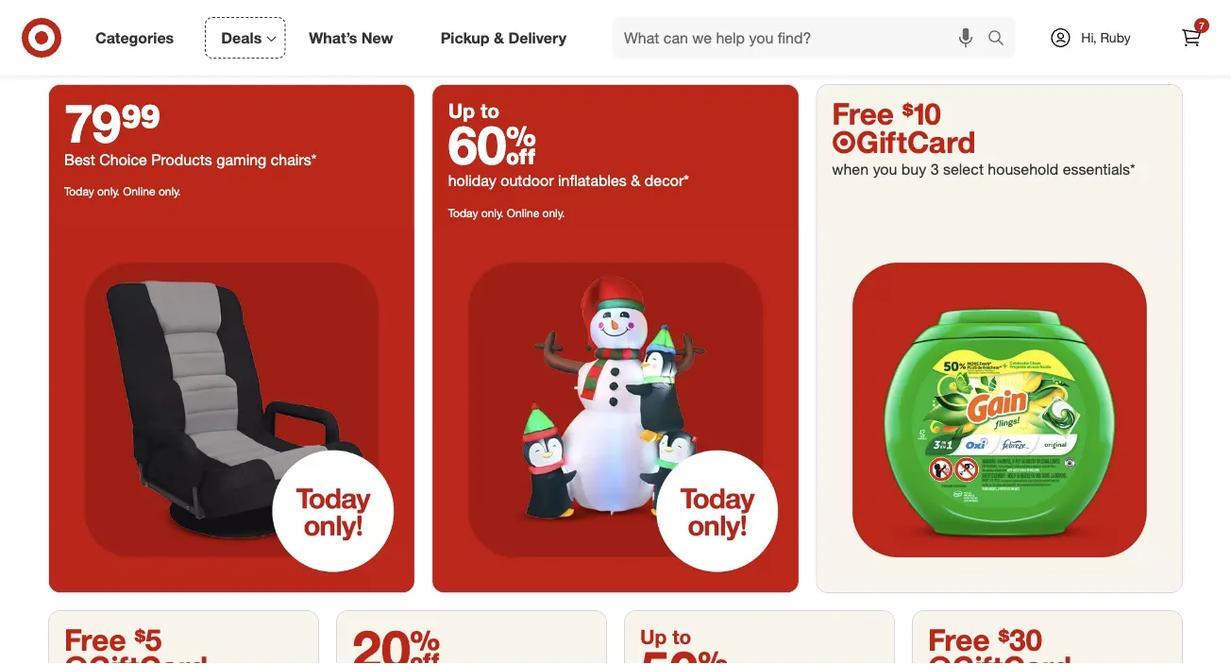 Task type: locate. For each thing, give the bounding box(es) containing it.
0 horizontal spatial up
[[448, 98, 475, 123]]

delivery
[[509, 28, 567, 47]]

1 today only! image from the left
[[49, 227, 414, 592]]

free left $5
[[64, 621, 126, 657]]

$30
[[999, 621, 1043, 657]]

today for 60
[[448, 205, 478, 219]]

today down holiday
[[448, 205, 478, 219]]

7 link
[[1171, 17, 1213, 59]]

What can we help you find? suggestions appear below search field
[[613, 17, 993, 59]]

today only! image for 99
[[49, 227, 414, 592]]

today only! image for 60
[[433, 227, 799, 592]]

chairs*
[[271, 150, 317, 169]]

& left decor*
[[631, 171, 641, 190]]

free up when
[[833, 95, 894, 132]]

0 horizontal spatial today only. online only.
[[64, 184, 181, 199]]

only.
[[97, 184, 120, 199], [159, 184, 181, 199], [482, 205, 504, 219], [543, 205, 565, 219]]

products
[[151, 150, 212, 169]]

free inside free $10 ¬giftcard when you buy 3 select household essentials*
[[833, 95, 894, 132]]

2 horizontal spatial free
[[929, 621, 990, 657]]

1 horizontal spatial today
[[448, 205, 478, 219]]

1 vertical spatial up
[[640, 624, 667, 648]]

free for free $5
[[64, 621, 126, 657]]

1 horizontal spatial online
[[507, 205, 540, 219]]

categories
[[95, 28, 174, 47]]

& right pickup
[[494, 28, 504, 47]]

0 vertical spatial &
[[494, 28, 504, 47]]

pickup
[[441, 28, 490, 47]]

free for free $30
[[929, 621, 990, 657]]

1 vertical spatial &
[[631, 171, 641, 190]]

online
[[123, 184, 155, 199], [507, 205, 540, 219]]

1 vertical spatial online
[[507, 205, 540, 219]]

today
[[64, 184, 94, 199], [448, 205, 478, 219]]

0 horizontal spatial today
[[64, 184, 94, 199]]

0 horizontal spatial up to
[[448, 98, 500, 123]]

0 vertical spatial today
[[64, 184, 94, 199]]

today only! image
[[49, 227, 414, 592], [433, 227, 799, 592]]

today only. online only. down choice
[[64, 184, 181, 199]]

holiday
[[448, 171, 497, 190]]

2 today only! image from the left
[[433, 227, 799, 592]]

best
[[64, 150, 95, 169]]

today only. online only. for 60
[[448, 205, 565, 219]]

what's
[[309, 28, 357, 47]]

0 vertical spatial online
[[123, 184, 155, 199]]

1 horizontal spatial today only. online only.
[[448, 205, 565, 219]]

inflatables
[[558, 171, 627, 190]]

1 horizontal spatial today only! image
[[433, 227, 799, 592]]

love
[[745, 11, 827, 64]]

free
[[833, 95, 894, 132], [64, 621, 126, 657], [929, 621, 990, 657]]

1 vertical spatial up to
[[640, 624, 692, 648]]

0 vertical spatial today only. online only.
[[64, 184, 181, 199]]

1 vertical spatial today only. online only.
[[448, 205, 565, 219]]

online down choice
[[123, 184, 155, 199]]

search
[[980, 30, 1025, 49]]

free $10 ¬giftcard when you buy 3 select household essentials*
[[833, 95, 1136, 178]]

0 horizontal spatial &
[[494, 28, 504, 47]]

$5
[[134, 621, 162, 657]]

7
[[1200, 19, 1205, 31]]

0 horizontal spatial today only! image
[[49, 227, 414, 592]]

to
[[691, 11, 733, 64], [481, 98, 500, 123], [673, 624, 692, 648]]

decor*
[[645, 171, 690, 190]]

free left $30
[[929, 621, 990, 657]]

79
[[64, 91, 121, 155]]

0 vertical spatial up
[[448, 98, 475, 123]]

today down best
[[64, 184, 94, 199]]

select
[[944, 160, 984, 178]]

up
[[448, 98, 475, 123], [640, 624, 667, 648]]

only. down choice
[[97, 184, 120, 199]]

pickup & delivery link
[[425, 17, 590, 59]]

categories link
[[79, 17, 198, 59]]

up to
[[448, 98, 500, 123], [640, 624, 692, 648]]

online down outdoor
[[507, 205, 540, 219]]

0 horizontal spatial free
[[64, 621, 126, 657]]

1 vertical spatial today
[[448, 205, 478, 219]]

&
[[494, 28, 504, 47], [631, 171, 641, 190]]

0 vertical spatial to
[[691, 11, 733, 64]]

today only. online only. down outdoor
[[448, 205, 565, 219]]

what's new link
[[293, 17, 417, 59]]

holiday outdoor inflatables & decor*
[[448, 171, 690, 190]]

you
[[873, 160, 898, 178]]

1 horizontal spatial free
[[833, 95, 894, 132]]

today only. online only.
[[64, 184, 181, 199], [448, 205, 565, 219]]

free for free $10 ¬giftcard when you buy 3 select household essentials*
[[833, 95, 894, 132]]

0 horizontal spatial online
[[123, 184, 155, 199]]



Task type: vqa. For each thing, say whether or not it's contained in the screenshot.
"dragons"
no



Task type: describe. For each thing, give the bounding box(es) containing it.
free $5
[[64, 621, 162, 657]]

$10
[[903, 95, 942, 132]]

more
[[404, 11, 510, 64]]

savings
[[522, 11, 679, 64]]

pickup & delivery
[[441, 28, 567, 47]]

ruby
[[1101, 29, 1131, 46]]

choice
[[99, 150, 147, 169]]

up to link
[[625, 611, 895, 664]]

today for 99
[[64, 184, 94, 199]]

deals
[[221, 28, 262, 47]]

only. down holiday
[[482, 205, 504, 219]]

deals link
[[205, 17, 286, 59]]

what's new
[[309, 28, 394, 47]]

hi, ruby
[[1082, 29, 1131, 46]]

0 vertical spatial up to
[[448, 98, 500, 123]]

online for 99
[[123, 184, 155, 199]]

hi,
[[1082, 29, 1097, 46]]

free $30
[[929, 621, 1043, 657]]

60
[[448, 112, 537, 176]]

online for 60
[[507, 205, 540, 219]]

1 horizontal spatial up
[[640, 624, 667, 648]]

2 vertical spatial to
[[673, 624, 692, 648]]

new
[[362, 28, 394, 47]]

only. down holiday outdoor inflatables & decor*
[[543, 205, 565, 219]]

¬giftcard
[[833, 123, 976, 159]]

only. down products
[[159, 184, 181, 199]]

when
[[833, 160, 869, 178]]

today only. online only. for 99
[[64, 184, 181, 199]]

gaming
[[217, 150, 267, 169]]

more savings to love
[[404, 11, 827, 64]]

1 horizontal spatial &
[[631, 171, 641, 190]]

search button
[[980, 17, 1025, 62]]

essentials*
[[1063, 160, 1136, 178]]

1 horizontal spatial up to
[[640, 624, 692, 648]]

outdoor
[[501, 171, 554, 190]]

3
[[931, 160, 940, 178]]

99
[[121, 91, 161, 155]]

1 vertical spatial to
[[481, 98, 500, 123]]

household
[[988, 160, 1059, 178]]

79 99 best choice products gaming chairs*
[[64, 91, 317, 169]]

buy
[[902, 160, 927, 178]]



